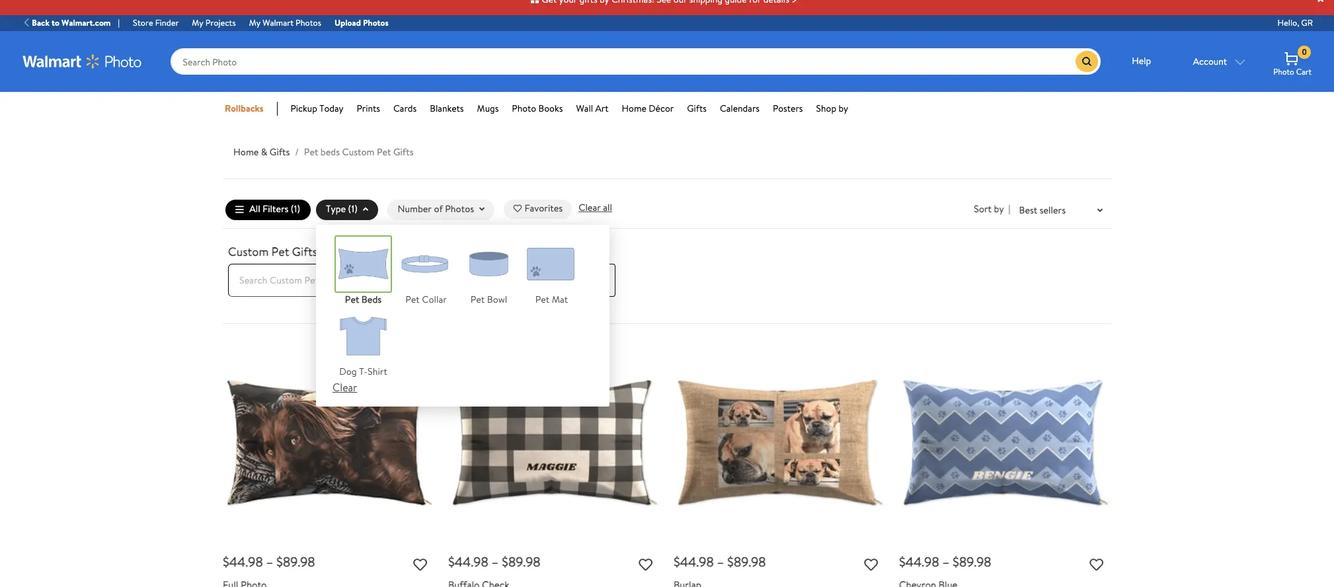 Task type: describe. For each thing, give the bounding box(es) containing it.
4 44 from the left
[[906, 553, 922, 571]]

custom pet gifts (12)
[[228, 243, 339, 260]]

all
[[603, 201, 612, 214]]

cards
[[393, 102, 417, 115]]

4 – from the left
[[942, 553, 949, 571]]

mugs link
[[477, 102, 499, 116]]

filters
[[263, 203, 288, 216]]

1 89 from the left
[[283, 553, 298, 571]]

store
[[133, 17, 153, 28]]

pet beds
[[345, 293, 381, 306]]

Search Photo text field
[[171, 48, 1076, 75]]

2 $ from the left
[[276, 553, 283, 571]]

3 favorite this design image from the left
[[864, 559, 878, 573]]

1 98 from the left
[[248, 553, 263, 571]]

account button
[[1178, 48, 1260, 75]]

2 – from the left
[[491, 553, 499, 571]]

2 horizontal spatial pet
[[377, 145, 391, 159]]

today
[[319, 102, 343, 115]]

beds for pet
[[321, 145, 340, 159]]

7 $ from the left
[[899, 553, 906, 571]]

my for my projects
[[192, 17, 203, 28]]

by for shop
[[838, 102, 848, 115]]

upload
[[334, 17, 361, 28]]

home décor
[[622, 102, 674, 115]]

pickup
[[291, 102, 317, 115]]

back
[[32, 17, 50, 28]]

cards link
[[393, 102, 417, 116]]

home décor link
[[622, 102, 674, 116]]

my walmart photos link
[[242, 17, 328, 30]]

upload photos link
[[328, 17, 395, 30]]

posters
[[773, 102, 803, 115]]

| inside sort-select element
[[1008, 202, 1010, 216]]

5 98 from the left
[[699, 553, 714, 571]]

pickup today
[[291, 102, 343, 115]]

rollbacks link
[[225, 102, 277, 116]]

favorites
[[524, 202, 563, 215]]

1 horizontal spatial custom
[[342, 145, 375, 159]]

pet for pet bowl
[[470, 293, 484, 306]]

clear menu
[[316, 225, 609, 407]]

pet beds custom pet gifts image
[[334, 235, 392, 293]]

gifts right &
[[270, 145, 290, 159]]

pet for pet beds
[[345, 293, 359, 306]]

my projects link
[[185, 17, 242, 30]]

upload photos
[[334, 17, 389, 28]]

art
[[595, 102, 609, 115]]

shop by link
[[816, 102, 848, 116]]

help
[[1132, 54, 1151, 67]]

2 . from the left
[[298, 553, 300, 571]]

blankets
[[430, 102, 464, 115]]

photo books
[[512, 102, 563, 115]]

prints
[[357, 102, 380, 115]]

4 $ from the left
[[502, 553, 508, 571]]

(12)
[[320, 243, 339, 260]]

dog
[[339, 365, 357, 378]]

sort
[[974, 202, 992, 216]]

mat
[[552, 293, 568, 306]]

clear for clear
[[332, 380, 357, 395]]

all
[[249, 203, 260, 216]]

4 98 from the left
[[526, 553, 541, 571]]

8 $ from the left
[[953, 553, 959, 571]]

2 favorite this design image from the left
[[639, 559, 652, 573]]

walmart
[[263, 17, 294, 28]]

sort by |
[[974, 202, 1010, 216]]

type
[[326, 203, 346, 216]]

hello,
[[1278, 17, 1299, 28]]

store finder
[[133, 17, 179, 28]]

store finder link
[[126, 17, 185, 30]]

5 $ from the left
[[674, 553, 680, 571]]

pet mat
[[535, 293, 568, 306]]

7 98 from the left
[[924, 553, 939, 571]]

magnifying glass image
[[1081, 56, 1093, 68]]

gifts down "cards" link
[[393, 145, 414, 159]]

pet mat link
[[523, 235, 580, 307]]

gift image
[[530, 0, 539, 4]]

bowl
[[487, 293, 507, 306]]

type (1)
[[326, 203, 358, 216]]

2 (1) from the left
[[348, 203, 358, 216]]

3 $ 44 . 98 – $ 89 . 98 from the left
[[674, 553, 766, 571]]

mugs
[[477, 102, 499, 115]]

6 98 from the left
[[751, 553, 766, 571]]

dog t-shirt custom pet gifts image
[[334, 307, 392, 365]]

1 $ from the left
[[223, 553, 229, 571]]

pet collar custom pet gifts image
[[397, 235, 455, 293]]

7 . from the left
[[922, 553, 924, 571]]

photo cart
[[1273, 66, 1312, 77]]

home for home & gifts
[[233, 145, 259, 159]]

sellers
[[1040, 203, 1066, 217]]

wall art
[[576, 102, 609, 115]]

2 $ 44 . 98 – $ 89 . 98 from the left
[[448, 553, 541, 571]]

clear all link
[[579, 201, 612, 215]]

angle down image for best sellers
[[1097, 207, 1103, 215]]

pet collar
[[405, 293, 446, 306]]

pet beds custom pet gifts
[[304, 145, 414, 159]]

t-
[[359, 365, 367, 378]]

8 . from the left
[[974, 553, 977, 571]]

0 horizontal spatial pet
[[271, 243, 289, 260]]



Task type: locate. For each thing, give the bounding box(es) containing it.
blankets link
[[430, 102, 464, 116]]

clear
[[579, 201, 601, 214], [332, 380, 357, 395]]

pet bowl
[[470, 293, 507, 306]]

home left "décor"
[[622, 102, 646, 115]]

0 horizontal spatial photos
[[296, 17, 321, 28]]

2 44 from the left
[[455, 553, 471, 571]]

rollbacks
[[225, 102, 263, 115]]

best sellers button
[[1010, 197, 1111, 222]]

angle down image for number
[[479, 205, 485, 214]]

best
[[1019, 203, 1037, 217]]

1 horizontal spatial photos
[[363, 17, 389, 28]]

3 – from the left
[[717, 553, 724, 571]]

2 horizontal spatial photos
[[445, 203, 474, 216]]

hello, gr
[[1278, 17, 1313, 28]]

angle up image
[[363, 205, 368, 214]]

44
[[229, 553, 245, 571], [455, 553, 471, 571], [680, 553, 696, 571], [906, 553, 922, 571]]

(1) left angle up icon
[[348, 203, 358, 216]]

0 horizontal spatial beds
[[321, 145, 340, 159]]

3 $ from the left
[[448, 553, 455, 571]]

calendars link
[[720, 102, 760, 116]]

my left walmart
[[249, 17, 261, 28]]

4 pet from the left
[[535, 293, 549, 306]]

pet
[[345, 293, 359, 306], [405, 293, 419, 306], [470, 293, 484, 306], [535, 293, 549, 306]]

0 horizontal spatial custom
[[228, 243, 269, 260]]

6 $ from the left
[[727, 553, 734, 571]]

home left &
[[233, 145, 259, 159]]

3 pet from the left
[[470, 293, 484, 306]]

| left best
[[1008, 202, 1010, 216]]

beds down today
[[321, 145, 340, 159]]

pet down pickup today link
[[304, 145, 318, 159]]

1 $ 44 . 98 – $ 89 . 98 from the left
[[223, 553, 315, 571]]

2 horizontal spatial favorite this design image
[[864, 559, 878, 573]]

pet down filters
[[271, 243, 289, 260]]

pet inside pet bowl link
[[470, 293, 484, 306]]

1 44 from the left
[[229, 553, 245, 571]]

shop
[[816, 102, 836, 115]]

0 horizontal spatial by
[[838, 102, 848, 115]]

help link
[[1118, 48, 1165, 75]]

1 . from the left
[[245, 553, 248, 571]]

3 98 from the left
[[474, 553, 488, 571]]

1 horizontal spatial beds
[[361, 293, 381, 306]]

dog t-shirt link
[[334, 307, 392, 379]]

my for my walmart photos
[[249, 17, 261, 28]]

Search Custom Pet Gifts search field
[[228, 264, 584, 297]]

1 vertical spatial photo
[[512, 102, 536, 115]]

pet up dog t-shirt custom pet gifts image
[[345, 293, 359, 306]]

photo left books
[[512, 102, 536, 115]]

clear left all
[[579, 201, 601, 214]]

by inside sort-select element
[[994, 202, 1004, 216]]

wall art link
[[576, 102, 609, 116]]

custom
[[342, 145, 375, 159], [228, 243, 269, 260]]

4 89 from the left
[[959, 553, 974, 571]]

angle down image right sellers
[[1097, 207, 1103, 215]]

custom down prints link
[[342, 145, 375, 159]]

$
[[223, 553, 229, 571], [276, 553, 283, 571], [448, 553, 455, 571], [502, 553, 508, 571], [674, 553, 680, 571], [727, 553, 734, 571], [899, 553, 906, 571], [953, 553, 959, 571]]

1 horizontal spatial (1)
[[348, 203, 358, 216]]

pet down prints link
[[377, 145, 391, 159]]

gifts link
[[687, 102, 707, 116]]

all filters (1)
[[249, 203, 300, 216]]

1 horizontal spatial clear
[[579, 201, 601, 214]]

1 favorite this design image from the left
[[413, 559, 427, 573]]

2 89 from the left
[[508, 553, 523, 571]]

3 . from the left
[[471, 553, 474, 571]]

photo books link
[[512, 102, 563, 116]]

1 vertical spatial by
[[994, 202, 1004, 216]]

photo for photo books
[[512, 102, 536, 115]]

0 horizontal spatial (1)
[[291, 203, 300, 216]]

pet bowl link
[[460, 235, 517, 307]]

calendars
[[720, 102, 760, 115]]

1 – from the left
[[266, 553, 273, 571]]

photo left cart
[[1273, 66, 1294, 77]]

2 my from the left
[[249, 17, 261, 28]]

shirt
[[367, 365, 387, 378]]

pet collar link
[[397, 235, 455, 307]]

pet inside pet mat link
[[535, 293, 549, 306]]

0 vertical spatial custom
[[342, 145, 375, 159]]

–
[[266, 553, 273, 571], [491, 553, 499, 571], [717, 553, 724, 571], [942, 553, 949, 571]]

gifts right "décor"
[[687, 102, 707, 115]]

favorite this design image
[[413, 559, 427, 573], [639, 559, 652, 573], [864, 559, 878, 573]]

2 98 from the left
[[300, 553, 315, 571]]

| left store
[[118, 17, 120, 28]]

1 pet from the left
[[345, 293, 359, 306]]

1 vertical spatial home
[[233, 145, 259, 159]]

pet left mat
[[535, 293, 549, 306]]

1 horizontal spatial favorite this design image
[[639, 559, 652, 573]]

2 pet from the left
[[405, 293, 419, 306]]

photos for my walmart photos
[[296, 17, 321, 28]]

clear all
[[579, 201, 612, 214]]

gr
[[1301, 17, 1313, 28]]

1 horizontal spatial home
[[622, 102, 646, 115]]

favorite this design image
[[1090, 559, 1103, 573]]

décor
[[649, 102, 674, 115]]

photos right walmart
[[296, 17, 321, 28]]

0 horizontal spatial angle down image
[[479, 205, 485, 214]]

pet inside pet collar link
[[405, 293, 419, 306]]

my projects
[[192, 17, 236, 28]]

(1) right filters
[[291, 203, 300, 216]]

photos right the upload
[[363, 17, 389, 28]]

pet left collar
[[405, 293, 419, 306]]

books
[[538, 102, 563, 115]]

1 horizontal spatial by
[[994, 202, 1004, 216]]

beds up dog t-shirt custom pet gifts image
[[361, 293, 381, 306]]

0 vertical spatial home
[[622, 102, 646, 115]]

0 horizontal spatial |
[[118, 17, 120, 28]]

(1)
[[291, 203, 300, 216], [348, 203, 358, 216]]

sort-select element
[[974, 202, 1010, 217]]

6 . from the left
[[749, 553, 751, 571]]

pet mat custom pet gifts image
[[523, 235, 580, 293]]

0 horizontal spatial my
[[192, 17, 203, 28]]

angle down image
[[479, 205, 485, 214], [1097, 207, 1103, 215]]

dog t-shirt
[[339, 365, 387, 378]]

clear for clear all
[[579, 201, 601, 214]]

0 vertical spatial by
[[838, 102, 848, 115]]

1 horizontal spatial pet
[[304, 145, 318, 159]]

pet beds link
[[334, 235, 392, 307]]

collar
[[422, 293, 446, 306]]

0
[[1302, 47, 1307, 58]]

wall
[[576, 102, 593, 115]]

0 horizontal spatial favorite this design image
[[413, 559, 427, 573]]

1 horizontal spatial my
[[249, 17, 261, 28]]

0 vertical spatial photo
[[1273, 66, 1294, 77]]

clear inside button
[[332, 380, 357, 395]]

clear button
[[332, 379, 358, 396]]

pet left bowl
[[470, 293, 484, 306]]

heart image
[[513, 205, 522, 213]]

back arrow image
[[22, 18, 32, 27]]

photo for photo cart
[[1273, 66, 1294, 77]]

angle down image left heart image
[[479, 205, 485, 214]]

1 horizontal spatial photo
[[1273, 66, 1294, 77]]

photo
[[1273, 66, 1294, 77], [512, 102, 536, 115]]

0 vertical spatial clear
[[579, 201, 601, 214]]

pet inside pet beds link
[[345, 293, 359, 306]]

0 vertical spatial beds
[[321, 145, 340, 159]]

pickup today link
[[291, 102, 343, 116]]

1 my from the left
[[192, 17, 203, 28]]

my left projects
[[192, 17, 203, 28]]

walmart.com
[[62, 17, 111, 28]]

posters link
[[773, 102, 803, 116]]

0 horizontal spatial photo
[[512, 102, 536, 115]]

clear down "dog"
[[332, 380, 357, 395]]

photos right of
[[445, 203, 474, 216]]

&
[[261, 145, 267, 159]]

gifts left (12)
[[292, 243, 317, 260]]

1 vertical spatial custom
[[228, 243, 269, 260]]

number of photos
[[398, 203, 474, 216]]

1 horizontal spatial angle down image
[[1097, 207, 1103, 215]]

photos for number of photos
[[445, 203, 474, 216]]

shop by
[[816, 102, 848, 115]]

angle down image inside best sellers "button"
[[1097, 207, 1103, 215]]

best sellers
[[1019, 203, 1066, 217]]

1 horizontal spatial |
[[1008, 202, 1010, 216]]

custom down all at the left top of the page
[[228, 243, 269, 260]]

4 $ 44 . 98 – $ 89 . 98 from the left
[[899, 553, 991, 571]]

4 . from the left
[[523, 553, 526, 571]]

by right shop
[[838, 102, 848, 115]]

of
[[434, 203, 443, 216]]

home for home décor
[[622, 102, 646, 115]]

pet for pet collar
[[405, 293, 419, 306]]

89
[[283, 553, 298, 571], [508, 553, 523, 571], [734, 553, 749, 571], [959, 553, 974, 571]]

1 vertical spatial beds
[[361, 293, 381, 306]]

to
[[52, 17, 59, 28]]

home & gifts link
[[233, 145, 290, 159]]

0 vertical spatial |
[[118, 17, 120, 28]]

finder
[[155, 17, 179, 28]]

1 vertical spatial clear
[[332, 380, 357, 395]]

1 (1) from the left
[[291, 203, 300, 216]]

pet for pet mat
[[535, 293, 549, 306]]

account
[[1193, 55, 1227, 68]]

5 . from the left
[[696, 553, 699, 571]]

cart
[[1296, 66, 1312, 77]]

1 vertical spatial |
[[1008, 202, 1010, 216]]

pet bowl custom pet gifts image
[[460, 235, 517, 293]]

gifts
[[687, 102, 707, 115], [270, 145, 290, 159], [393, 145, 414, 159], [292, 243, 317, 260]]

prints link
[[357, 102, 380, 116]]

projects
[[205, 17, 236, 28]]

pet
[[304, 145, 318, 159], [377, 145, 391, 159], [271, 243, 289, 260]]

my walmart photos
[[249, 17, 321, 28]]

0 horizontal spatial clear
[[332, 380, 357, 395]]

photos
[[296, 17, 321, 28], [363, 17, 389, 28], [445, 203, 474, 216]]

0 horizontal spatial home
[[233, 145, 259, 159]]

|
[[118, 17, 120, 28], [1008, 202, 1010, 216]]

back to walmart.com |
[[32, 17, 120, 28]]

98
[[248, 553, 263, 571], [300, 553, 315, 571], [474, 553, 488, 571], [526, 553, 541, 571], [699, 553, 714, 571], [751, 553, 766, 571], [924, 553, 939, 571], [977, 553, 991, 571]]

number
[[398, 203, 432, 216]]

home & gifts
[[233, 145, 290, 159]]

by for sort
[[994, 202, 1004, 216]]

beds for pet
[[361, 293, 381, 306]]

3 89 from the left
[[734, 553, 749, 571]]

home
[[622, 102, 646, 115], [233, 145, 259, 159]]

.
[[245, 553, 248, 571], [298, 553, 300, 571], [471, 553, 474, 571], [523, 553, 526, 571], [696, 553, 699, 571], [749, 553, 751, 571], [922, 553, 924, 571], [974, 553, 977, 571]]

8 98 from the left
[[977, 553, 991, 571]]

by right the "sort"
[[994, 202, 1004, 216]]

3 44 from the left
[[680, 553, 696, 571]]

beds inside pet beds link
[[361, 293, 381, 306]]



Task type: vqa. For each thing, say whether or not it's contained in the screenshot.
The Hour
no



